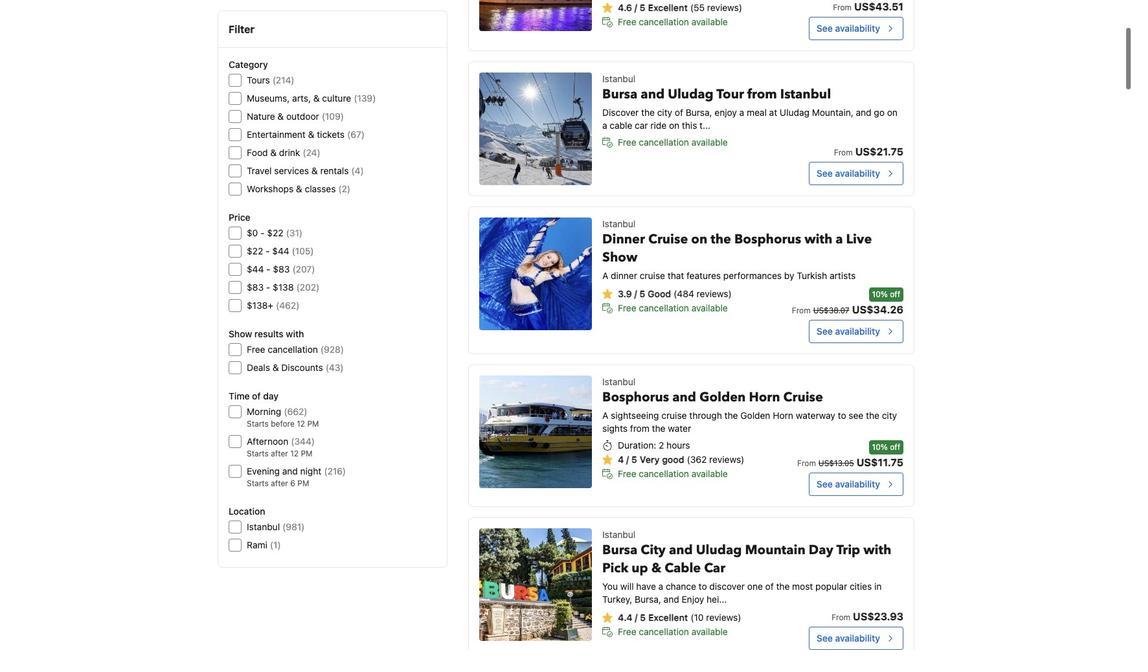 Task type: locate. For each thing, give the bounding box(es) containing it.
free cancellation available down the ride
[[618, 137, 728, 148]]

0 vertical spatial off
[[890, 290, 901, 299]]

available down the t...
[[692, 137, 728, 148]]

with inside the istanbul bursa city and uludag mountain day trip with pick up & cable car you will have a chance to discover one of the most popular cities in turkey, bursa, and enjoy hei...
[[864, 542, 892, 559]]

availability for bursa city and uludag mountain day trip with pick up & cable car
[[835, 633, 880, 644]]

1 vertical spatial from
[[630, 423, 650, 434]]

available for us$23.93
[[692, 626, 728, 637]]

available down (10
[[692, 626, 728, 637]]

5 availability from the top
[[835, 633, 880, 644]]

the inside the istanbul bursa city and uludag mountain day trip with pick up & cable car you will have a chance to discover one of the most popular cities in turkey, bursa, and enjoy hei...
[[776, 581, 790, 592]]

- down $0 - $22 (31)
[[266, 246, 270, 257]]

2 availability from the top
[[835, 168, 880, 179]]

& down (24)
[[312, 165, 318, 176]]

availability down from us$43.51
[[835, 23, 880, 34]]

4 see availability from the top
[[817, 479, 880, 490]]

2 horizontal spatial of
[[766, 581, 774, 592]]

the inside the "istanbul bursa and uludag tour from istanbul discover the city of bursa, enjoy a meal at uludag mountain, and go on a cable car ride on this t..."
[[641, 107, 655, 118]]

availability for bosphorus and golden horn cruise
[[835, 479, 880, 490]]

1 bursa from the top
[[603, 86, 638, 103]]

from for us$23.93
[[832, 613, 851, 623]]

3 availability from the top
[[835, 326, 880, 337]]

the right see
[[866, 410, 880, 421]]

performances
[[724, 270, 782, 281]]

from inside from us$23.93
[[832, 613, 851, 623]]

turkey,
[[603, 594, 632, 605]]

1 available from the top
[[692, 16, 728, 27]]

1 horizontal spatial city
[[882, 410, 897, 421]]

10% inside 10% off from us$38.07 us$34.26
[[872, 290, 888, 299]]

1 vertical spatial $83
[[247, 282, 264, 293]]

4.4 / 5 excellent (10 reviews)
[[618, 612, 741, 623]]

0 horizontal spatial $44
[[247, 264, 264, 275]]

cable
[[610, 120, 633, 131]]

and up the ride
[[641, 86, 665, 103]]

free down 4 at the right bottom
[[618, 468, 637, 479]]

and up through
[[673, 389, 696, 406]]

on inside "istanbul dinner cruise on the bosphorus with a live show a dinner cruise that features performances by turkish artists"
[[691, 231, 708, 248]]

3.9 / 5 good (484 reviews)
[[618, 288, 732, 299]]

after inside evening and night (216) starts after 6 pm
[[271, 479, 288, 488]]

free down cable
[[618, 137, 637, 148]]

1 vertical spatial golden
[[741, 410, 771, 421]]

on right 'go'
[[887, 107, 898, 118]]

and up 6
[[282, 466, 298, 477]]

0 vertical spatial from
[[748, 86, 777, 103]]

/ for us$23.93
[[635, 612, 638, 623]]

10% up us$11.75
[[872, 442, 888, 452]]

1 vertical spatial show
[[229, 328, 252, 339]]

from inside from us$21.75
[[834, 148, 853, 157]]

4.4
[[618, 612, 633, 623]]

& right up
[[652, 560, 662, 577]]

free cancellation available down 3.9 / 5 good (484 reviews) on the right
[[618, 303, 728, 314]]

istanbul inside "istanbul dinner cruise on the bosphorus with a live show a dinner cruise that features performances by turkish artists"
[[603, 218, 636, 229]]

have
[[636, 581, 656, 592]]

see availability down us$38.07 at top
[[817, 326, 880, 337]]

on left this
[[669, 120, 680, 131]]

5 right 4.6
[[640, 2, 646, 13]]

1 horizontal spatial $83
[[273, 264, 290, 275]]

a inside "istanbul dinner cruise on the bosphorus with a live show a dinner cruise that features performances by turkish artists"
[[603, 270, 609, 281]]

1 horizontal spatial of
[[675, 107, 683, 118]]

see availability for dinner cruise on the bosphorus with a live show
[[817, 326, 880, 337]]

available down (362
[[692, 468, 728, 479]]

arts,
[[292, 93, 311, 104]]

night
[[300, 466, 322, 477]]

from
[[748, 86, 777, 103], [630, 423, 650, 434]]

10% off from us$13.05 us$11.75
[[798, 442, 904, 468]]

1 vertical spatial bosphorus
[[603, 389, 669, 406]]

of right one
[[766, 581, 774, 592]]

see
[[817, 23, 833, 34], [817, 168, 833, 179], [817, 326, 833, 337], [817, 479, 833, 490], [817, 633, 833, 644]]

2 after from the top
[[271, 479, 288, 488]]

2 vertical spatial starts
[[247, 479, 269, 488]]

from left us$38.07 at top
[[792, 306, 811, 316]]

istanbul up rami (1)
[[247, 522, 280, 533]]

excellent for us$43.51
[[648, 2, 688, 13]]

0 vertical spatial show
[[603, 249, 638, 266]]

uludag up this
[[668, 86, 714, 103]]

0 vertical spatial starts
[[247, 419, 269, 429]]

- down $22 - $44 (105)
[[266, 264, 271, 275]]

on up features
[[691, 231, 708, 248]]

the right through
[[725, 410, 738, 421]]

food & drink (24)
[[247, 147, 320, 158]]

1 vertical spatial cruise
[[662, 410, 687, 421]]

starts inside morning (662) starts before 12 pm
[[247, 419, 269, 429]]

availability down 10% off from us$13.05 us$11.75
[[835, 479, 880, 490]]

from left "us$21.75"
[[834, 148, 853, 157]]

2 starts from the top
[[247, 449, 269, 459]]

filter
[[229, 23, 255, 35]]

off up us$11.75
[[890, 442, 901, 452]]

1 horizontal spatial cruise
[[784, 389, 823, 406]]

most
[[792, 581, 813, 592]]

5 left good
[[640, 288, 645, 299]]

see availability down from us$23.93
[[817, 633, 880, 644]]

1 off from the top
[[890, 290, 901, 299]]

0 horizontal spatial to
[[699, 581, 707, 592]]

free cancellation available down the '4.6 / 5 excellent (55 reviews)'
[[618, 16, 728, 27]]

a inside istanbul bosphorus and golden horn cruise a sightseeing cruise through the golden horn waterway to see the city sights from the water
[[603, 410, 609, 421]]

3 available from the top
[[692, 303, 728, 314]]

from us$23.93
[[832, 611, 904, 623]]

2 excellent from the top
[[648, 612, 688, 623]]

from us$21.75
[[834, 146, 904, 157]]

1 after from the top
[[271, 449, 288, 459]]

2 available from the top
[[692, 137, 728, 148]]

starts inside evening and night (216) starts after 6 pm
[[247, 479, 269, 488]]

on
[[887, 107, 898, 118], [669, 120, 680, 131], [691, 231, 708, 248]]

1 vertical spatial cruise
[[784, 389, 823, 406]]

pm inside evening and night (216) starts after 6 pm
[[298, 479, 309, 488]]

bursa, down have
[[635, 594, 661, 605]]

rami
[[247, 540, 268, 551]]

free cancellation available down good
[[618, 468, 728, 479]]

1 horizontal spatial $44
[[272, 246, 289, 257]]

a inside "istanbul dinner cruise on the bosphorus with a live show a dinner cruise that features performances by turkish artists"
[[836, 231, 843, 248]]

12 inside afternoon (344) starts after 12 pm
[[290, 449, 299, 459]]

0 vertical spatial cruise
[[640, 270, 665, 281]]

1 horizontal spatial with
[[805, 231, 833, 248]]

0 horizontal spatial of
[[252, 391, 261, 402]]

12 down (662)
[[297, 419, 305, 429]]

1 vertical spatial to
[[699, 581, 707, 592]]

0 vertical spatial a
[[603, 270, 609, 281]]

4 free cancellation available from the top
[[618, 468, 728, 479]]

off up us$34.26 at top right
[[890, 290, 901, 299]]

afternoon (344) starts after 12 pm
[[247, 436, 315, 459]]

0 vertical spatial cruise
[[648, 231, 688, 248]]

museums,
[[247, 93, 290, 104]]

after
[[271, 449, 288, 459], [271, 479, 288, 488]]

see availability for bosphorus and golden horn cruise
[[817, 479, 880, 490]]

the left most
[[776, 581, 790, 592]]

a left the live
[[836, 231, 843, 248]]

0 vertical spatial bosphorus
[[735, 231, 802, 248]]

you
[[603, 581, 618, 592]]

(344)
[[291, 436, 315, 447]]

available
[[692, 16, 728, 27], [692, 137, 728, 148], [692, 303, 728, 314], [692, 468, 728, 479], [692, 626, 728, 637]]

$138+
[[247, 300, 273, 311]]

0 vertical spatial with
[[805, 231, 833, 248]]

starts
[[247, 419, 269, 429], [247, 449, 269, 459], [247, 479, 269, 488]]

10% for dinner cruise on the bosphorus with a live show
[[872, 290, 888, 299]]

bosphorus dinner cruise & night show from istanbul image
[[479, 0, 592, 31]]

free cancellation (928)
[[247, 344, 344, 355]]

4 availability from the top
[[835, 479, 880, 490]]

bursa, up the t...
[[686, 107, 712, 118]]

0 vertical spatial 12
[[297, 419, 305, 429]]

/ right 3.9
[[634, 288, 637, 299]]

(928)
[[321, 344, 344, 355]]

from inside 10% off from us$13.05 us$11.75
[[798, 459, 816, 468]]

starts for afternoon
[[247, 449, 269, 459]]

cities
[[850, 581, 872, 592]]

istanbul inside the istanbul bursa city and uludag mountain day trip with pick up & cable car you will have a chance to discover one of the most popular cities in turkey, bursa, and enjoy hei...
[[603, 529, 636, 540]]

2 see from the top
[[817, 168, 833, 179]]

1 starts from the top
[[247, 419, 269, 429]]

uludag up car
[[696, 542, 742, 559]]

(207)
[[293, 264, 315, 275]]

0 horizontal spatial on
[[669, 120, 680, 131]]

from down popular
[[832, 613, 851, 623]]

1 a from the top
[[603, 270, 609, 281]]

0 vertical spatial to
[[838, 410, 847, 421]]

2 vertical spatial pm
[[298, 479, 309, 488]]

uludag inside the istanbul bursa city and uludag mountain day trip with pick up & cable car you will have a chance to discover one of the most popular cities in turkey, bursa, and enjoy hei...
[[696, 542, 742, 559]]

1 free cancellation available from the top
[[618, 16, 728, 27]]

istanbul up pick
[[603, 529, 636, 540]]

$83 down $22 - $44 (105)
[[273, 264, 290, 275]]

1 horizontal spatial bursa,
[[686, 107, 712, 118]]

tickets
[[317, 129, 345, 140]]

2 vertical spatial uludag
[[696, 542, 742, 559]]

pm inside morning (662) starts before 12 pm
[[307, 419, 319, 429]]

bosphorus up sightseeing
[[603, 389, 669, 406]]

bursa inside the "istanbul bursa and uludag tour from istanbul discover the city of bursa, enjoy a meal at uludag mountain, and go on a cable car ride on this t..."
[[603, 86, 638, 103]]

see for from
[[817, 168, 833, 179]]

2 free cancellation available from the top
[[618, 137, 728, 148]]

with up free cancellation (928)
[[286, 328, 304, 339]]

the inside "istanbul dinner cruise on the bosphorus with a live show a dinner cruise that features performances by turkish artists"
[[711, 231, 731, 248]]

cruise inside istanbul bosphorus and golden horn cruise a sightseeing cruise through the golden horn waterway to see the city sights from the water
[[784, 389, 823, 406]]

$138
[[273, 282, 294, 293]]

0 horizontal spatial bosphorus
[[603, 389, 669, 406]]

reviews) for off
[[697, 288, 732, 299]]

1 vertical spatial off
[[890, 442, 901, 452]]

1 availability from the top
[[835, 23, 880, 34]]

12
[[297, 419, 305, 429], [290, 449, 299, 459]]

up
[[632, 560, 648, 577]]

at
[[769, 107, 778, 118]]

availability for bursa and uludag tour from istanbul
[[835, 168, 880, 179]]

from inside istanbul bosphorus and golden horn cruise a sightseeing cruise through the golden horn waterway to see the city sights from the water
[[630, 423, 650, 434]]

see availability
[[817, 23, 880, 34], [817, 168, 880, 179], [817, 326, 880, 337], [817, 479, 880, 490], [817, 633, 880, 644]]

1 vertical spatial a
[[603, 410, 609, 421]]

(105)
[[292, 246, 314, 257]]

through
[[689, 410, 722, 421]]

3 starts from the top
[[247, 479, 269, 488]]

golden up through
[[700, 389, 746, 406]]

0 horizontal spatial $83
[[247, 282, 264, 293]]

off inside 10% off from us$13.05 us$11.75
[[890, 442, 901, 452]]

- for $83
[[266, 282, 270, 293]]

to up enjoy
[[699, 581, 707, 592]]

price
[[229, 212, 250, 223]]

from inside from us$43.51
[[833, 3, 852, 12]]

5 for off
[[640, 288, 645, 299]]

city right see
[[882, 410, 897, 421]]

1 vertical spatial bursa
[[603, 542, 638, 559]]

5 free cancellation available from the top
[[618, 626, 728, 637]]

show results with
[[229, 328, 304, 339]]

golden right through
[[741, 410, 771, 421]]

1 vertical spatial 12
[[290, 449, 299, 459]]

5 right '4.4'
[[640, 612, 646, 623]]

bosphorus up performances
[[735, 231, 802, 248]]

5 see from the top
[[817, 633, 833, 644]]

1 horizontal spatial from
[[748, 86, 777, 103]]

cruise
[[640, 270, 665, 281], [662, 410, 687, 421]]

from left us$43.51
[[833, 3, 852, 12]]

istanbul up sightseeing
[[603, 376, 636, 387]]

travel
[[247, 165, 272, 176]]

1 horizontal spatial bosphorus
[[735, 231, 802, 248]]

0 vertical spatial city
[[657, 107, 673, 118]]

$44 up $44 - $83 (207)
[[272, 246, 289, 257]]

5 available from the top
[[692, 626, 728, 637]]

istanbul inside istanbul bosphorus and golden horn cruise a sightseeing cruise through the golden horn waterway to see the city sights from the water
[[603, 376, 636, 387]]

starts down evening
[[247, 479, 269, 488]]

after inside afternoon (344) starts after 12 pm
[[271, 449, 288, 459]]

2 horizontal spatial with
[[864, 542, 892, 559]]

bursa inside the istanbul bursa city and uludag mountain day trip with pick up & cable car you will have a chance to discover one of the most popular cities in turkey, bursa, and enjoy hei...
[[603, 542, 638, 559]]

and inside evening and night (216) starts after 6 pm
[[282, 466, 298, 477]]

0 horizontal spatial with
[[286, 328, 304, 339]]

free cancellation available for us$23.93
[[618, 626, 728, 637]]

1 vertical spatial starts
[[247, 449, 269, 459]]

artists
[[830, 270, 856, 281]]

0 vertical spatial after
[[271, 449, 288, 459]]

see for bosphorus
[[817, 326, 833, 337]]

bursa
[[603, 86, 638, 103], [603, 542, 638, 559]]

horn
[[749, 389, 780, 406], [773, 410, 794, 421]]

reviews) down hei...
[[706, 612, 741, 623]]

meal
[[747, 107, 767, 118]]

1 vertical spatial $22
[[247, 246, 263, 257]]

water
[[668, 423, 691, 434]]

12 inside morning (662) starts before 12 pm
[[297, 419, 305, 429]]

sightseeing
[[611, 410, 659, 421]]

bursa up pick
[[603, 542, 638, 559]]

0 horizontal spatial bursa,
[[635, 594, 661, 605]]

starts down morning
[[247, 419, 269, 429]]

entertainment
[[247, 129, 306, 140]]

12 down the (344)
[[290, 449, 299, 459]]

10% inside 10% off from us$13.05 us$11.75
[[872, 442, 888, 452]]

workshops
[[247, 183, 294, 194]]

& up entertainment
[[278, 111, 284, 122]]

2 off from the top
[[890, 442, 901, 452]]

0 vertical spatial bursa
[[603, 86, 638, 103]]

0 horizontal spatial city
[[657, 107, 673, 118]]

cruise inside "istanbul dinner cruise on the bosphorus with a live show a dinner cruise that features performances by turkish artists"
[[648, 231, 688, 248]]

2 vertical spatial of
[[766, 581, 774, 592]]

& down travel services & rentals (4)
[[296, 183, 302, 194]]

0 vertical spatial 10%
[[872, 290, 888, 299]]

mountain,
[[812, 107, 854, 118]]

1 vertical spatial pm
[[301, 449, 313, 459]]

reviews)
[[707, 2, 742, 13], [697, 288, 732, 299], [710, 454, 745, 465], [706, 612, 741, 623]]

uludag right at
[[780, 107, 810, 118]]

bursa city and uludag mountain day trip with pick up & cable car image
[[479, 529, 592, 641]]

after down afternoon
[[271, 449, 288, 459]]

bursa and uludag tour from istanbul image
[[479, 73, 592, 185]]

enjoy
[[682, 594, 704, 605]]

off for bosphorus and golden horn cruise
[[890, 442, 901, 452]]

of left day
[[252, 391, 261, 402]]

t...
[[700, 120, 711, 131]]

show left results
[[229, 328, 252, 339]]

from us$43.51
[[833, 1, 904, 12]]

after left 6
[[271, 479, 288, 488]]

evening and night (216) starts after 6 pm
[[247, 466, 346, 488]]

free cancellation available down 4.4 / 5 excellent (10 reviews)
[[618, 626, 728, 637]]

cruise up waterway
[[784, 389, 823, 406]]

good
[[662, 454, 684, 465]]

rami (1)
[[247, 540, 281, 551]]

that
[[668, 270, 684, 281]]

pm right 6
[[298, 479, 309, 488]]

1 horizontal spatial to
[[838, 410, 847, 421]]

0 vertical spatial pm
[[307, 419, 319, 429]]

istanbul up discover
[[603, 73, 636, 84]]

3 see availability from the top
[[817, 326, 880, 337]]

by
[[784, 270, 795, 281]]

0 horizontal spatial cruise
[[648, 231, 688, 248]]

of
[[675, 107, 683, 118], [252, 391, 261, 402], [766, 581, 774, 592]]

bursa, inside the istanbul bursa city and uludag mountain day trip with pick up & cable car you will have a chance to discover one of the most popular cities in turkey, bursa, and enjoy hei...
[[635, 594, 661, 605]]

from for us$43.51
[[833, 3, 852, 12]]

3 free cancellation available from the top
[[618, 303, 728, 314]]

live
[[846, 231, 872, 248]]

5 for us$43.51
[[640, 2, 646, 13]]

$44
[[272, 246, 289, 257], [247, 264, 264, 275]]

us$11.75
[[857, 457, 904, 468]]

starts inside afternoon (344) starts after 12 pm
[[247, 449, 269, 459]]

off inside 10% off from us$38.07 us$34.26
[[890, 290, 901, 299]]

2 10% from the top
[[872, 442, 888, 452]]

with right "trip" at the right bottom of page
[[864, 542, 892, 559]]

available down (484
[[692, 303, 728, 314]]

1 horizontal spatial on
[[691, 231, 708, 248]]

tour
[[717, 86, 744, 103]]

5 for us$23.93
[[640, 612, 646, 623]]

popular
[[816, 581, 848, 592]]

bosphorus inside istanbul bosphorus and golden horn cruise a sightseeing cruise through the golden horn waterway to see the city sights from the water
[[603, 389, 669, 406]]

see availability down us$13.05
[[817, 479, 880, 490]]

0 vertical spatial golden
[[700, 389, 746, 406]]

1 10% from the top
[[872, 290, 888, 299]]

2 vertical spatial on
[[691, 231, 708, 248]]

pm up the (344)
[[307, 419, 319, 429]]

pm down the (344)
[[301, 449, 313, 459]]

0 vertical spatial excellent
[[648, 2, 688, 13]]

1 horizontal spatial show
[[603, 249, 638, 266]]

discover
[[710, 581, 745, 592]]

0 horizontal spatial from
[[630, 423, 650, 434]]

1 vertical spatial excellent
[[648, 612, 688, 623]]

0 vertical spatial on
[[887, 107, 898, 118]]

a left dinner
[[603, 270, 609, 281]]

see for mountain
[[817, 633, 833, 644]]

to left see
[[838, 410, 847, 421]]

cable
[[665, 560, 701, 577]]

/ right '4.4'
[[635, 612, 638, 623]]

bursa up discover
[[603, 86, 638, 103]]

1 vertical spatial uludag
[[780, 107, 810, 118]]

(4)
[[351, 165, 364, 176]]

bursa for bursa city and uludag mountain day trip with pick up & cable car
[[603, 542, 638, 559]]

cruise inside istanbul bosphorus and golden horn cruise a sightseeing cruise through the golden horn waterway to see the city sights from the water
[[662, 410, 687, 421]]

free cancellation available
[[618, 16, 728, 27], [618, 137, 728, 148], [618, 303, 728, 314], [618, 468, 728, 479], [618, 626, 728, 637]]

from up meal
[[748, 86, 777, 103]]

reviews) right (55
[[707, 2, 742, 13]]

4.6
[[618, 2, 632, 13]]

1 vertical spatial city
[[882, 410, 897, 421]]

3 see from the top
[[817, 326, 833, 337]]

city inside istanbul bosphorus and golden horn cruise a sightseeing cruise through the golden horn waterway to see the city sights from the water
[[882, 410, 897, 421]]

1 excellent from the top
[[648, 2, 688, 13]]

istanbul for bursa and uludag tour from istanbul
[[603, 73, 636, 84]]

$22
[[267, 227, 284, 238], [247, 246, 263, 257]]

- left $138
[[266, 282, 270, 293]]

rentals
[[320, 165, 349, 176]]

2 see availability from the top
[[817, 168, 880, 179]]

2 bursa from the top
[[603, 542, 638, 559]]

5
[[640, 2, 646, 13], [640, 288, 645, 299], [632, 454, 637, 465], [640, 612, 646, 623]]

pm inside afternoon (344) starts after 12 pm
[[301, 449, 313, 459]]

1 vertical spatial bursa,
[[635, 594, 661, 605]]

0 vertical spatial of
[[675, 107, 683, 118]]

see availability down from us$43.51
[[817, 23, 880, 34]]

5 see availability from the top
[[817, 633, 880, 644]]

2 vertical spatial with
[[864, 542, 892, 559]]

istanbul bosphorus and golden horn cruise a sightseeing cruise through the golden horn waterway to see the city sights from the water
[[603, 376, 897, 434]]

from
[[833, 3, 852, 12], [834, 148, 853, 157], [792, 306, 811, 316], [798, 459, 816, 468], [832, 613, 851, 623]]

excellent left (55
[[648, 2, 688, 13]]

4 see from the top
[[817, 479, 833, 490]]

$44 down $22 - $44 (105)
[[247, 264, 264, 275]]

1 horizontal spatial $22
[[267, 227, 284, 238]]

2 a from the top
[[603, 410, 609, 421]]

entertainment & tickets (67)
[[247, 129, 365, 140]]

outdoor
[[286, 111, 319, 122]]

0 vertical spatial bursa,
[[686, 107, 712, 118]]

1 vertical spatial 10%
[[872, 442, 888, 452]]

bursa,
[[686, 107, 712, 118], [635, 594, 661, 605]]

starts down afternoon
[[247, 449, 269, 459]]

the
[[641, 107, 655, 118], [711, 231, 731, 248], [725, 410, 738, 421], [866, 410, 880, 421], [652, 423, 666, 434], [776, 581, 790, 592]]

dinner cruise on the bosphorus with a live show image
[[479, 218, 592, 330]]

$22 down $0
[[247, 246, 263, 257]]

the up features
[[711, 231, 731, 248]]

1 vertical spatial after
[[271, 479, 288, 488]]

- right $0
[[261, 227, 265, 238]]

and left 'go'
[[856, 107, 872, 118]]



Task type: vqa. For each thing, say whether or not it's contained in the screenshot.


Task type: describe. For each thing, give the bounding box(es) containing it.
enjoy
[[715, 107, 737, 118]]

& left drink on the top of the page
[[270, 147, 277, 158]]

bosphorus and golden horn cruise image
[[479, 376, 592, 488]]

(43)
[[326, 362, 344, 373]]

one
[[748, 581, 763, 592]]

free down 4.6
[[618, 16, 637, 27]]

a left cable
[[603, 120, 607, 131]]

available for us$43.51
[[692, 16, 728, 27]]

1 vertical spatial on
[[669, 120, 680, 131]]

this
[[682, 120, 697, 131]]

us$34.26
[[852, 304, 904, 316]]

workshops & classes (2)
[[247, 183, 351, 194]]

discover
[[603, 107, 639, 118]]

with inside "istanbul dinner cruise on the bosphorus with a live show a dinner cruise that features performances by turkish artists"
[[805, 231, 833, 248]]

hours
[[667, 440, 690, 451]]

& up (24)
[[308, 129, 315, 140]]

free cancellation available for us$43.51
[[618, 16, 728, 27]]

will
[[621, 581, 634, 592]]

available for off
[[692, 303, 728, 314]]

(662)
[[284, 406, 307, 417]]

free down '4.4'
[[618, 626, 637, 637]]

time of day
[[229, 391, 279, 402]]

pick
[[603, 560, 629, 577]]

2 horizontal spatial on
[[887, 107, 898, 118]]

10% off from us$38.07 us$34.26
[[792, 290, 904, 316]]

1 see availability from the top
[[817, 23, 880, 34]]

very
[[640, 454, 660, 465]]

$0
[[247, 227, 258, 238]]

a inside the istanbul bursa city and uludag mountain day trip with pick up & cable car you will have a chance to discover one of the most popular cities in turkey, bursa, and enjoy hei...
[[659, 581, 664, 592]]

(31)
[[286, 227, 303, 238]]

city inside the "istanbul bursa and uludag tour from istanbul discover the city of bursa, enjoy a meal at uludag mountain, and go on a cable car ride on this t..."
[[657, 107, 673, 118]]

(214)
[[273, 75, 295, 86]]

nature & outdoor (109)
[[247, 111, 344, 122]]

turkish
[[797, 270, 827, 281]]

morning
[[247, 406, 281, 417]]

(1)
[[270, 540, 281, 551]]

us$13.05
[[819, 459, 854, 468]]

/ for us$43.51
[[635, 2, 638, 13]]

good
[[648, 288, 671, 299]]

a left meal
[[740, 107, 745, 118]]

from for us$21.75
[[834, 148, 853, 157]]

3.9
[[618, 288, 632, 299]]

reviews) right (362
[[710, 454, 745, 465]]

bursa for bursa and uludag tour from istanbul
[[603, 86, 638, 103]]

hei...
[[707, 594, 727, 605]]

& right arts,
[[313, 93, 320, 104]]

1 vertical spatial of
[[252, 391, 261, 402]]

bosphorus inside "istanbul dinner cruise on the bosphorus with a live show a dinner cruise that features performances by turkish artists"
[[735, 231, 802, 248]]

and down chance
[[664, 594, 679, 605]]

day
[[809, 542, 834, 559]]

trip
[[837, 542, 860, 559]]

& inside the istanbul bursa city and uludag mountain day trip with pick up & cable car you will have a chance to discover one of the most popular cities in turkey, bursa, and enjoy hei...
[[652, 560, 662, 577]]

location
[[229, 506, 265, 517]]

from inside the "istanbul bursa and uludag tour from istanbul discover the city of bursa, enjoy a meal at uludag mountain, and go on a cable car ride on this t..."
[[748, 86, 777, 103]]

0 vertical spatial $83
[[273, 264, 290, 275]]

of inside the istanbul bursa city and uludag mountain day trip with pick up & cable car you will have a chance to discover one of the most popular cities in turkey, bursa, and enjoy hei...
[[766, 581, 774, 592]]

deals
[[247, 362, 270, 373]]

reviews) for us$43.51
[[707, 2, 742, 13]]

availability for dinner cruise on the bosphorus with a live show
[[835, 326, 880, 337]]

of inside the "istanbul bursa and uludag tour from istanbul discover the city of bursa, enjoy a meal at uludag mountain, and go on a cable car ride on this t..."
[[675, 107, 683, 118]]

dinner
[[603, 231, 645, 248]]

free up deals
[[247, 344, 265, 355]]

services
[[274, 165, 309, 176]]

sights
[[603, 423, 628, 434]]

free cancellation available for off
[[618, 303, 728, 314]]

off for dinner cruise on the bosphorus with a live show
[[890, 290, 901, 299]]

before
[[271, 419, 295, 429]]

(10
[[691, 612, 704, 623]]

see availability for bursa city and uludag mountain day trip with pick up & cable car
[[817, 633, 880, 644]]

0 vertical spatial $22
[[267, 227, 284, 238]]

us$21.75
[[856, 146, 904, 157]]

drink
[[279, 147, 300, 158]]

istanbul bursa and uludag tour from istanbul discover the city of bursa, enjoy a meal at uludag mountain, and go on a cable car ride on this t...
[[603, 73, 898, 131]]

the up 2
[[652, 423, 666, 434]]

and up cable
[[669, 542, 693, 559]]

12 for (344)
[[290, 449, 299, 459]]

10% for bosphorus and golden horn cruise
[[872, 442, 888, 452]]

see for cruise
[[817, 479, 833, 490]]

0 horizontal spatial show
[[229, 328, 252, 339]]

(362
[[687, 454, 707, 465]]

1 see from the top
[[817, 23, 833, 34]]

category
[[229, 59, 268, 70]]

istanbul up mountain,
[[781, 86, 831, 103]]

12 for (662)
[[297, 419, 305, 429]]

0 vertical spatial $44
[[272, 246, 289, 257]]

museums, arts, & culture (139)
[[247, 93, 376, 104]]

go
[[874, 107, 885, 118]]

1 vertical spatial with
[[286, 328, 304, 339]]

1 vertical spatial horn
[[773, 410, 794, 421]]

bursa, inside the "istanbul bursa and uludag tour from istanbul discover the city of bursa, enjoy a meal at uludag mountain, and go on a cable car ride on this t..."
[[686, 107, 712, 118]]

car
[[704, 560, 726, 577]]

starts for morning
[[247, 419, 269, 429]]

cruise inside "istanbul dinner cruise on the bosphorus with a live show a dinner cruise that features performances by turkish artists"
[[640, 270, 665, 281]]

from inside 10% off from us$38.07 us$34.26
[[792, 306, 811, 316]]

excellent for us$23.93
[[648, 612, 688, 623]]

see availability for bursa and uludag tour from istanbul
[[817, 168, 880, 179]]

/ right 4 at the right bottom
[[626, 454, 629, 465]]

0 vertical spatial uludag
[[668, 86, 714, 103]]

free down 3.9
[[618, 303, 637, 314]]

- for $22
[[266, 246, 270, 257]]

us$23.93
[[853, 611, 904, 623]]

to inside istanbul bosphorus and golden horn cruise a sightseeing cruise through the golden horn waterway to see the city sights from the water
[[838, 410, 847, 421]]

istanbul (981)
[[247, 522, 305, 533]]

morning (662) starts before 12 pm
[[247, 406, 319, 429]]

classes
[[305, 183, 336, 194]]

4.6 / 5 excellent (55 reviews)
[[618, 2, 742, 13]]

pm for (662)
[[307, 419, 319, 429]]

(24)
[[303, 147, 320, 158]]

/ for off
[[634, 288, 637, 299]]

istanbul for dinner cruise on the bosphorus with a live show
[[603, 218, 636, 229]]

us$43.51
[[854, 1, 904, 12]]

istanbul for bursa city and uludag mountain day trip with pick up & cable car
[[603, 529, 636, 540]]

and inside istanbul bosphorus and golden horn cruise a sightseeing cruise through the golden horn waterway to see the city sights from the water
[[673, 389, 696, 406]]

mountain
[[745, 542, 806, 559]]

& right deals
[[273, 362, 279, 373]]

to inside the istanbul bursa city and uludag mountain day trip with pick up & cable car you will have a chance to discover one of the most popular cities in turkey, bursa, and enjoy hei...
[[699, 581, 707, 592]]

culture
[[322, 93, 351, 104]]

discounts
[[281, 362, 323, 373]]

5 right 4 at the right bottom
[[632, 454, 637, 465]]

0 horizontal spatial $22
[[247, 246, 263, 257]]

(462)
[[276, 300, 300, 311]]

istanbul dinner cruise on the bosphorus with a live show a dinner cruise that features performances by turkish artists
[[603, 218, 872, 281]]

show inside "istanbul dinner cruise on the bosphorus with a live show a dinner cruise that features performances by turkish artists"
[[603, 249, 638, 266]]

(55
[[691, 2, 705, 13]]

4 / 5 very good (362 reviews)
[[618, 454, 745, 465]]

$22 - $44 (105)
[[247, 246, 314, 257]]

1 vertical spatial $44
[[247, 264, 264, 275]]

- for $44
[[266, 264, 271, 275]]

istanbul for bosphorus and golden horn cruise
[[603, 376, 636, 387]]

(109)
[[322, 111, 344, 122]]

car
[[635, 120, 648, 131]]

time
[[229, 391, 250, 402]]

duration:
[[618, 440, 656, 451]]

travel services & rentals (4)
[[247, 165, 364, 176]]

pm for (344)
[[301, 449, 313, 459]]

in
[[875, 581, 882, 592]]

reviews) for us$23.93
[[706, 612, 741, 623]]

$44 - $83 (207)
[[247, 264, 315, 275]]

$138+ (462)
[[247, 300, 300, 311]]

0 vertical spatial horn
[[749, 389, 780, 406]]

4 available from the top
[[692, 468, 728, 479]]

- for $0
[[261, 227, 265, 238]]



